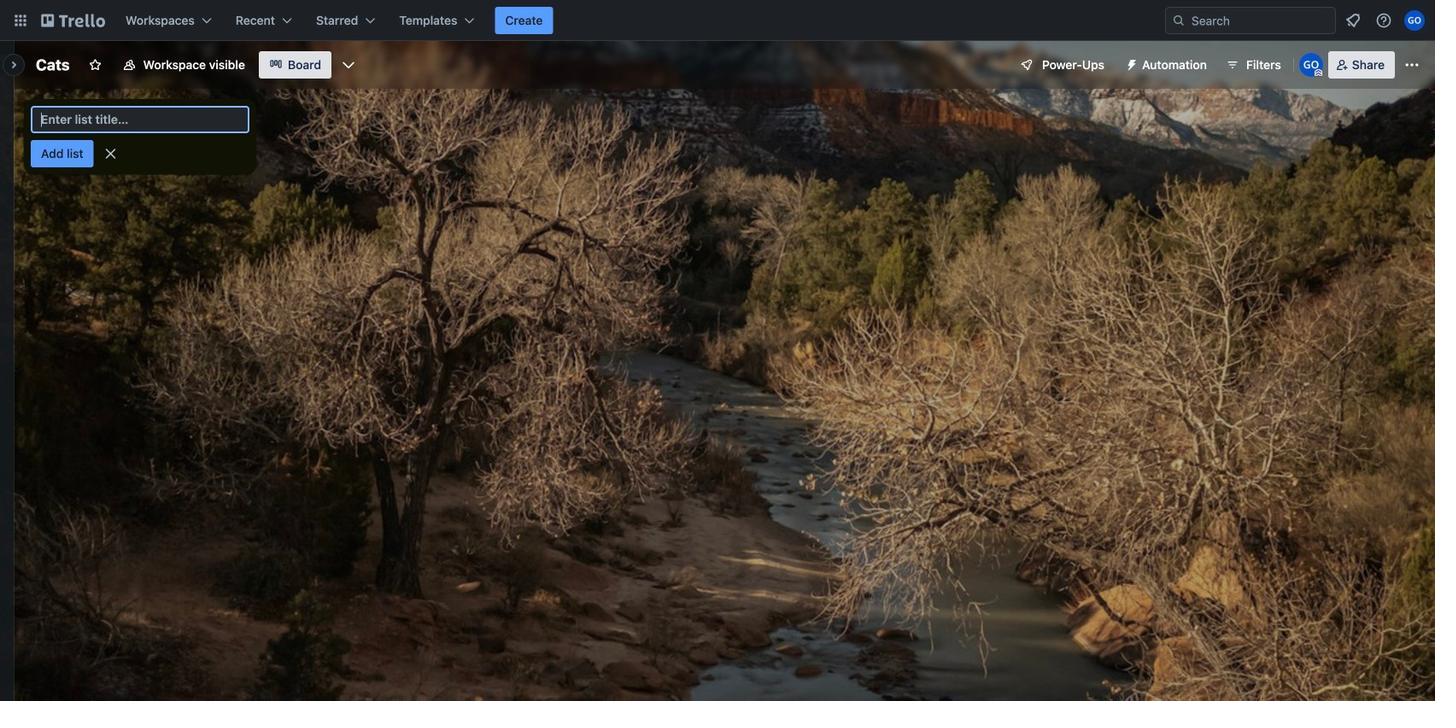 Task type: vqa. For each thing, say whether or not it's contained in the screenshot.
search field
yes



Task type: describe. For each thing, give the bounding box(es) containing it.
gary orlando (garyorlando) image
[[1405, 10, 1425, 31]]

this member is an admin of this board. image
[[1315, 69, 1323, 77]]

back to home image
[[41, 7, 105, 34]]

Search field
[[1186, 8, 1336, 33]]

search image
[[1172, 14, 1186, 27]]

gary orlando (garyorlando) image
[[1299, 53, 1323, 77]]

show menu image
[[1404, 56, 1421, 73]]

star or unstar board image
[[89, 58, 102, 72]]



Task type: locate. For each thing, give the bounding box(es) containing it.
0 notifications image
[[1343, 10, 1364, 31]]

Enter list title… text field
[[31, 106, 250, 133]]

customize views image
[[340, 56, 357, 73]]

open information menu image
[[1376, 12, 1393, 29]]

Board name text field
[[27, 51, 78, 79]]

sm image
[[1119, 51, 1142, 75]]

cancel list editing image
[[102, 145, 119, 162]]

primary element
[[0, 0, 1435, 41]]



